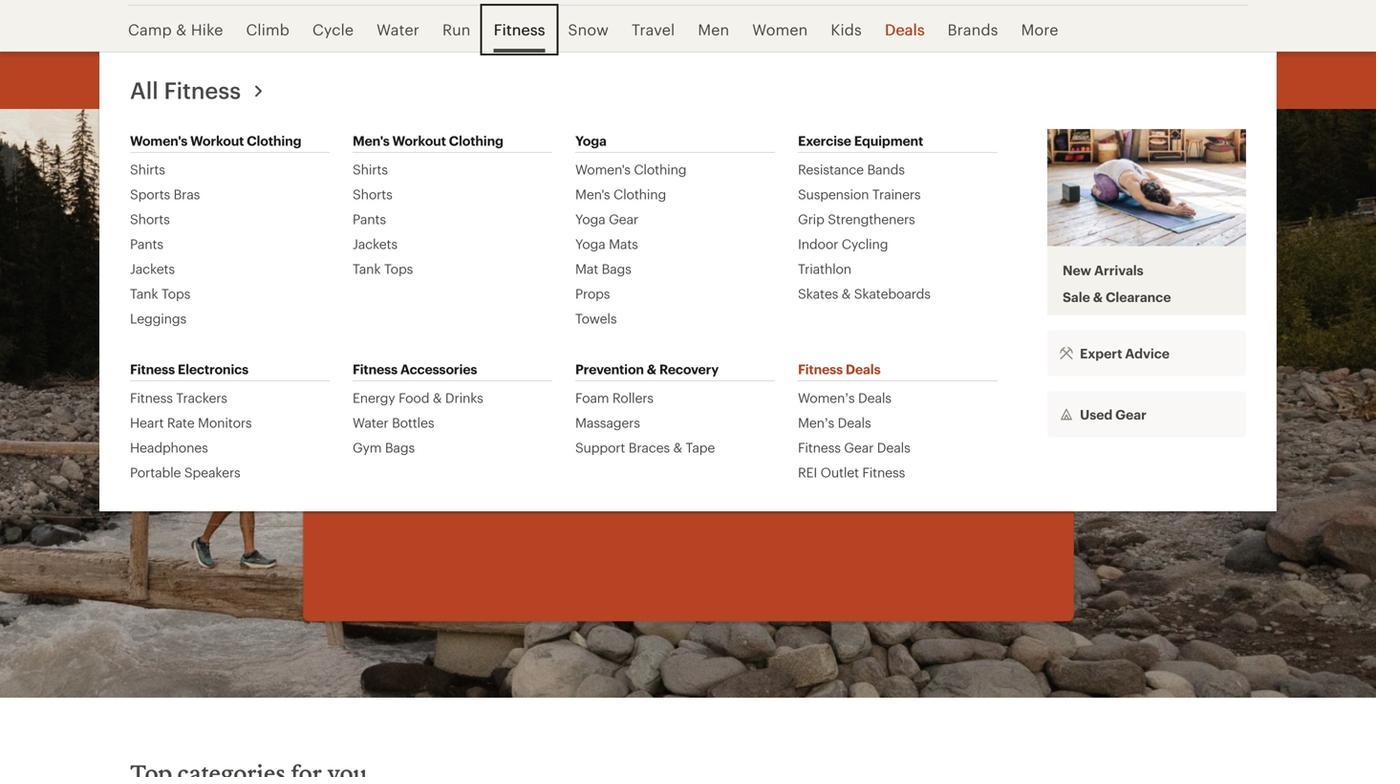 Task type: vqa. For each thing, say whether or not it's contained in the screenshot.
it within : These have open-cell foam insulation for warmth and padding, plus air inflation to enhance cushioning. To inflate one, you open a valve to let the outside air pressure plump up the pad. To get it fully inflated to your liking, though, you'll have to blow a lungful of air or two into it.
no



Task type: locate. For each thing, give the bounding box(es) containing it.
shirts link down the men's workout clothing
[[353, 161, 388, 178]]

women's deals link
[[798, 389, 892, 406]]

1 horizontal spatial jackets
[[353, 236, 398, 251]]

towels
[[576, 311, 617, 326]]

0 vertical spatial water
[[377, 21, 420, 38]]

women's for women's workout clothing
[[130, 133, 188, 148]]

water down energy
[[353, 415, 389, 430]]

deals up rei outlet fitness link
[[878, 440, 911, 455]]

massagers link
[[576, 414, 640, 431]]

tank tops link
[[353, 260, 413, 277], [130, 285, 190, 302]]

leggings
[[130, 311, 186, 326]]

indoor
[[798, 236, 839, 251]]

gear right the used at the right of the page
[[1116, 407, 1147, 422]]

a hiker on a log bridge. text reads, up to 50% off. image
[[0, 109, 1377, 698]]

support braces & tape link
[[576, 439, 715, 456]]

kids button
[[820, 6, 874, 54]]

& up plus on the left of the page
[[647, 361, 657, 377]]

1 horizontal spatial pants link
[[353, 210, 386, 228]]

1 vertical spatial jackets
[[130, 261, 175, 276]]

1 horizontal spatial bags
[[602, 261, 632, 276]]

water inside energy food & drinks water bottles gym bags
[[353, 415, 389, 430]]

0 horizontal spatial bags
[[385, 440, 415, 455]]

0 horizontal spatial pants
[[130, 236, 163, 251]]

shirts link for shorts
[[353, 161, 388, 178]]

shirts for shirts sports bras shorts pants jackets tank tops leggings
[[130, 162, 165, 177]]

0 vertical spatial tank
[[353, 261, 381, 276]]

deals right kids
[[885, 21, 925, 38]]

bags down mats
[[602, 261, 632, 276]]

0 horizontal spatial tops
[[162, 286, 190, 301]]

1 horizontal spatial shorts
[[353, 186, 393, 202]]

0 horizontal spatial the
[[848, 382, 878, 405]]

0 horizontal spatial new
[[402, 382, 443, 405]]

grip strengtheners link
[[798, 210, 916, 228]]

0 horizontal spatial shirts link
[[130, 161, 165, 178]]

fitness up fitness trackers link
[[130, 361, 175, 377]]

fitness down fitness gear deals link
[[863, 465, 906, 480]]

1 vertical spatial gear
[[1116, 407, 1147, 422]]

and
[[733, 382, 767, 405]]

0 horizontal spatial jackets link
[[130, 260, 175, 277]]

bags inside women's clothing men's clothing yoga gear yoga mats mat bags props towels
[[602, 261, 632, 276]]

0 horizontal spatial shorts link
[[130, 210, 170, 228]]

recovery
[[660, 361, 719, 377]]

resistance bands suspension trainers grip strengtheners indoor cycling triathlon skates & skateboards
[[798, 162, 931, 301]]

1 shirts link from the left
[[130, 161, 165, 178]]

expert advice
[[1081, 346, 1170, 361]]

to
[[613, 305, 660, 366]]

women's clothing men's clothing yoga gear yoga mats mat bags props towels
[[576, 162, 687, 326]]

gym
[[353, 440, 382, 455]]

1 horizontal spatial shirts
[[353, 162, 388, 177]]

cycle button
[[301, 6, 365, 54]]

bras
[[174, 186, 200, 202]]

women's up men's clothing 'link'
[[576, 162, 631, 177]]

electronics
[[178, 361, 249, 377]]

1 vertical spatial tank
[[130, 286, 158, 301]]

expert advice link
[[1048, 330, 1247, 376]]

bags
[[602, 261, 632, 276], [385, 440, 415, 455]]

all fitness link
[[130, 73, 273, 106]]

shirts up sports on the left of the page
[[130, 162, 165, 177]]

2 vertical spatial yoga
[[576, 236, 606, 251]]

2 shirts from the left
[[353, 162, 388, 177]]

1 horizontal spatial workout
[[393, 133, 446, 148]]

workout down all fitness link
[[190, 133, 244, 148]]

&
[[176, 21, 187, 38], [842, 286, 851, 301], [1094, 289, 1103, 304], [647, 361, 657, 377], [433, 390, 442, 405], [674, 440, 683, 455]]

1 the from the left
[[848, 382, 878, 405]]

men's up the yoga gear link
[[576, 186, 611, 202]]

snow button
[[557, 6, 621, 54]]

& right sale
[[1094, 289, 1103, 304]]

& left hike
[[176, 21, 187, 38]]

2 workout from the left
[[393, 133, 446, 148]]

bags down water bottles link
[[385, 440, 415, 455]]

up
[[530, 305, 601, 366]]

women's
[[130, 133, 188, 148], [576, 162, 631, 177]]

0 vertical spatial shorts
[[353, 186, 393, 202]]

workout
[[190, 133, 244, 148], [393, 133, 446, 148]]

gear up mats
[[609, 211, 639, 227]]

workout up shirts shorts pants jackets tank tops
[[393, 133, 446, 148]]

0 vertical spatial jackets
[[353, 236, 398, 251]]

1 vertical spatial shorts
[[130, 211, 170, 227]]

rate
[[167, 415, 195, 430]]

bottles
[[392, 415, 434, 430]]

deals up fitness gear deals link
[[838, 415, 872, 430]]

towels link
[[576, 310, 617, 327]]

0 horizontal spatial gear
[[609, 211, 639, 227]]

women's inside women's clothing men's clothing yoga gear yoga mats mat bags props towels
[[576, 162, 631, 177]]

massagers
[[576, 415, 640, 430]]

shirts down the men's workout clothing
[[353, 162, 388, 177]]

0 horizontal spatial shorts
[[130, 211, 170, 227]]

energy
[[353, 390, 395, 405]]

shirts shorts pants jackets tank tops
[[353, 162, 413, 276]]

shorts down the men's workout clothing
[[353, 186, 393, 202]]

0 horizontal spatial shirts
[[130, 162, 165, 177]]

1 horizontal spatial the
[[945, 382, 975, 405]]

shorts
[[353, 186, 393, 202], [130, 211, 170, 227]]

triathlon
[[798, 261, 852, 276]]

gear inside women's deals men's deals fitness gear deals rei outlet fitness
[[845, 440, 874, 455]]

2 yoga from the top
[[576, 211, 606, 227]]

1 shirts from the left
[[130, 162, 165, 177]]

leggings link
[[130, 310, 186, 327]]

mat
[[576, 261, 599, 276]]

tops inside "shirts sports bras shorts pants jackets tank tops leggings"
[[162, 286, 190, 301]]

0 horizontal spatial men's
[[353, 133, 390, 148]]

0 horizontal spatial jackets
[[130, 261, 175, 276]]

water left run at the top left
[[377, 21, 420, 38]]

gear
[[609, 211, 639, 227], [1116, 407, 1147, 422], [845, 440, 874, 455]]

markdowns
[[500, 382, 606, 405]]

shorts link down the men's workout clothing
[[353, 186, 393, 203]]

0 horizontal spatial women's
[[130, 133, 188, 148]]

1 vertical spatial men's
[[576, 186, 611, 202]]

tank inside "shirts sports bras shorts pants jackets tank tops leggings"
[[130, 286, 158, 301]]

yoga up women's clothing link
[[576, 133, 607, 148]]

pants link
[[353, 210, 386, 228], [130, 235, 163, 252]]

all fitness
[[130, 76, 241, 103]]

off
[[782, 305, 847, 366]]

yoga up mat on the top of page
[[576, 236, 606, 251]]

shirts link up sports on the left of the page
[[130, 161, 165, 178]]

rei
[[798, 465, 818, 480]]

1 horizontal spatial pants
[[353, 211, 386, 227]]

1 horizontal spatial new
[[1063, 262, 1092, 278]]

0 vertical spatial jackets link
[[353, 235, 398, 252]]

1 vertical spatial pants
[[130, 236, 163, 251]]

0 vertical spatial pants
[[353, 211, 386, 227]]

0 vertical spatial bags
[[602, 261, 632, 276]]

3 yoga from the top
[[576, 236, 606, 251]]

fitness up heart on the left of page
[[130, 390, 173, 405]]

water bottles link
[[353, 414, 434, 431]]

foam rollers link
[[576, 389, 654, 406]]

brands button
[[937, 6, 1010, 54]]

women's workout clothing
[[130, 133, 302, 148]]

new
[[1063, 262, 1092, 278], [402, 382, 443, 405]]

0 horizontal spatial tank
[[130, 286, 158, 301]]

men's up shirts shorts pants jackets tank tops
[[353, 133, 390, 148]]

1 horizontal spatial women's
[[576, 162, 631, 177]]

1 vertical spatial tops
[[162, 286, 190, 301]]

pants inside "shirts sports bras shorts pants jackets tank tops leggings"
[[130, 236, 163, 251]]

shirts
[[130, 162, 165, 177], [353, 162, 388, 177]]

of
[[922, 382, 940, 405]]

2 vertical spatial gear
[[845, 440, 874, 455]]

& right food
[[433, 390, 442, 405]]

0 vertical spatial tank tops link
[[353, 260, 413, 277]]

braces
[[629, 440, 670, 455]]

1 horizontal spatial men's
[[576, 186, 611, 202]]

0 vertical spatial new
[[1063, 262, 1092, 278]]

1 vertical spatial new
[[402, 382, 443, 405]]

shorts link down sports on the left of the page
[[130, 210, 170, 228]]

jackets link
[[353, 235, 398, 252], [130, 260, 175, 277]]

0 horizontal spatial pants link
[[130, 235, 163, 252]]

1 vertical spatial women's
[[576, 162, 631, 177]]

bags inside energy food & drinks water bottles gym bags
[[385, 440, 415, 455]]

support
[[576, 440, 626, 455]]

50%
[[672, 305, 770, 366]]

gym bags link
[[353, 439, 415, 456]]

yoga up yoga mats link
[[576, 211, 606, 227]]

foam rollers massagers support braces & tape
[[576, 390, 715, 455]]

fitness right run at the top left
[[494, 21, 545, 38]]

monitors
[[198, 415, 252, 430]]

gear up rei outlet fitness link
[[845, 440, 874, 455]]

the right for at the right of the page
[[848, 382, 878, 405]]

equipment
[[855, 133, 924, 148]]

0 horizontal spatial tank tops link
[[130, 285, 190, 302]]

shorts down sports on the left of the page
[[130, 211, 170, 227]]

new down fitness accessories 'link'
[[402, 382, 443, 405]]

indoor cycling link
[[798, 235, 889, 252]]

1 vertical spatial water
[[353, 415, 389, 430]]

1 vertical spatial yoga
[[576, 211, 606, 227]]

fitness up energy
[[353, 361, 398, 377]]

tank
[[353, 261, 381, 276], [130, 286, 158, 301]]

brands
[[948, 21, 999, 38]]

1 horizontal spatial tank
[[353, 261, 381, 276]]

fitness button
[[482, 6, 557, 54]]

new arrivals
[[1063, 262, 1144, 278]]

& left tape
[[674, 440, 683, 455]]

0 vertical spatial women's
[[130, 133, 188, 148]]

heart rate monitors link
[[130, 414, 252, 431]]

the right of
[[945, 382, 975, 405]]

1 horizontal spatial tops
[[384, 261, 413, 276]]

& inside energy food & drinks water bottles gym bags
[[433, 390, 442, 405]]

on a yoga mat in their serene studio, a solitary figure breathes through a child's pose. image
[[1048, 129, 1247, 246]]

clearance
[[1106, 289, 1172, 304]]

sale
[[1063, 289, 1091, 304]]

& right skates
[[842, 286, 851, 301]]

travel button
[[621, 6, 687, 54]]

new up sale
[[1063, 262, 1092, 278]]

shirts inside shirts shorts pants jackets tank tops
[[353, 162, 388, 177]]

0 horizontal spatial workout
[[190, 133, 244, 148]]

water inside dropdown button
[[377, 21, 420, 38]]

0 vertical spatial gear
[[609, 211, 639, 227]]

1 vertical spatial jackets link
[[130, 260, 175, 277]]

advice
[[1126, 346, 1170, 361]]

gear inside women's clothing men's clothing yoga gear yoga mats mat bags props towels
[[609, 211, 639, 227]]

1 horizontal spatial shorts link
[[353, 186, 393, 203]]

women's for women's clothing men's clothing yoga gear yoga mats mat bags props towels
[[576, 162, 631, 177]]

1 horizontal spatial shirts link
[[353, 161, 388, 178]]

1 yoga from the top
[[576, 133, 607, 148]]

workout for men's
[[393, 133, 446, 148]]

2 shirts link from the left
[[353, 161, 388, 178]]

0 vertical spatial shorts link
[[353, 186, 393, 203]]

0 vertical spatial men's
[[353, 133, 390, 148]]

1 vertical spatial tank tops link
[[130, 285, 190, 302]]

1 workout from the left
[[190, 133, 244, 148]]

shirts inside "shirts sports bras shorts pants jackets tank tops leggings"
[[130, 162, 165, 177]]

sports
[[130, 186, 170, 202]]

0 vertical spatial tops
[[384, 261, 413, 276]]

1 horizontal spatial gear
[[845, 440, 874, 455]]

cycle
[[313, 21, 354, 38]]

0 vertical spatial yoga
[[576, 133, 607, 148]]

1 vertical spatial bags
[[385, 440, 415, 455]]

new inside new arrivals link
[[1063, 262, 1092, 278]]

new inside new snow markdowns plus clothing and gear for the rest of the year.
[[402, 382, 443, 405]]

women's down all
[[130, 133, 188, 148]]

fitness up the women's workout clothing link
[[164, 76, 241, 103]]

accessories
[[401, 361, 477, 377]]



Task type: describe. For each thing, give the bounding box(es) containing it.
deals up 'women's deals' link at the bottom
[[846, 361, 881, 377]]

energy food & drinks water bottles gym bags
[[353, 390, 484, 455]]

plus
[[610, 382, 648, 405]]

men button
[[687, 6, 741, 54]]

suspension trainers link
[[798, 186, 921, 203]]

1 horizontal spatial jackets link
[[353, 235, 398, 252]]

men's inside women's clothing men's clothing yoga gear yoga mats mat bags props towels
[[576, 186, 611, 202]]

resistance bands link
[[798, 161, 905, 178]]

snow
[[447, 382, 495, 405]]

shorts inside shirts shorts pants jackets tank tops
[[353, 186, 393, 202]]

used
[[1081, 407, 1113, 422]]

fitness inside the fitness trackers heart rate monitors headphones portable speakers
[[130, 390, 173, 405]]

sale & clearance
[[1063, 289, 1172, 304]]

shirts link for sports bras
[[130, 161, 165, 178]]

kids
[[831, 21, 862, 38]]

0 vertical spatial pants link
[[353, 210, 386, 228]]

fitness inside 'link'
[[353, 361, 398, 377]]

cycling
[[842, 236, 889, 251]]

fitness electronics
[[130, 361, 249, 377]]

headphones
[[130, 440, 208, 455]]

gear for deals
[[845, 440, 874, 455]]

run
[[443, 21, 471, 38]]

trainers
[[873, 186, 921, 202]]

2 horizontal spatial gear
[[1116, 407, 1147, 422]]

& inside resistance bands suspension trainers grip strengtheners indoor cycling triathlon skates & skateboards
[[842, 286, 851, 301]]

& inside foam rollers massagers support braces & tape
[[674, 440, 683, 455]]

mat bags link
[[576, 260, 632, 277]]

fitness trackers link
[[130, 389, 227, 406]]

portable
[[130, 465, 181, 480]]

for
[[818, 382, 843, 405]]

props link
[[576, 285, 610, 302]]

grip
[[798, 211, 825, 227]]

outlet
[[821, 465, 859, 480]]

& inside 'camp & hike' dropdown button
[[176, 21, 187, 38]]

fitness gear deals link
[[798, 439, 911, 456]]

2 the from the left
[[945, 382, 975, 405]]

prevention
[[576, 361, 644, 377]]

sports bras link
[[130, 186, 200, 203]]

arrivals
[[1095, 262, 1144, 278]]

camp
[[128, 21, 172, 38]]

portable speakers link
[[130, 464, 241, 481]]

1 vertical spatial pants link
[[130, 235, 163, 252]]

foam
[[576, 390, 609, 405]]

women's deals men's deals fitness gear deals rei outlet fitness
[[798, 390, 911, 480]]

men's workout clothing
[[353, 133, 504, 148]]

men's workout clothing link
[[353, 129, 504, 152]]

drinks
[[445, 390, 484, 405]]

fitness trackers heart rate monitors headphones portable speakers
[[130, 390, 252, 480]]

travel
[[632, 21, 675, 38]]

new arrivals link
[[1063, 261, 1144, 279]]

skates & skateboards link
[[798, 285, 931, 302]]

men's clothing link
[[576, 186, 667, 203]]

promotional messages marquee
[[0, 52, 1377, 109]]

shirts for shirts shorts pants jackets tank tops
[[353, 162, 388, 177]]

jackets inside shirts shorts pants jackets tank tops
[[353, 236, 398, 251]]

new for new snow markdowns plus clothing and gear for the rest of the year.
[[402, 382, 443, 405]]

gear for yoga
[[609, 211, 639, 227]]

all fitness banner
[[0, 0, 1377, 512]]

strengtheners
[[828, 211, 916, 227]]

year.
[[667, 407, 710, 430]]

prevention & recovery
[[576, 361, 719, 377]]

new snow markdowns plus clothing and gear for the rest of the year.
[[402, 382, 975, 430]]

suspension
[[798, 186, 870, 202]]

deals inside dropdown button
[[885, 21, 925, 38]]

new for new arrivals
[[1063, 262, 1092, 278]]

props
[[576, 286, 610, 301]]

yoga link
[[576, 129, 607, 152]]

tape
[[686, 440, 715, 455]]

1 horizontal spatial tank tops link
[[353, 260, 413, 277]]

deals button
[[874, 6, 937, 54]]

up to 50% off
[[530, 305, 847, 366]]

more
[[1022, 21, 1059, 38]]

1 vertical spatial shorts link
[[130, 210, 170, 228]]

camp & hike button
[[128, 6, 235, 54]]

mats
[[609, 236, 638, 251]]

energy food & drinks link
[[353, 389, 484, 406]]

& inside prevention & recovery link
[[647, 361, 657, 377]]

& inside sale & clearance link
[[1094, 289, 1103, 304]]

women
[[753, 21, 808, 38]]

resistance
[[798, 162, 864, 177]]

hike
[[191, 21, 223, 38]]

fitness up for at the right of the page
[[798, 361, 843, 377]]

used gear
[[1081, 407, 1147, 422]]

trackers
[[176, 390, 227, 405]]

speakers
[[184, 465, 241, 480]]

yoga gear link
[[576, 210, 639, 228]]

food
[[399, 390, 430, 405]]

fitness inside dropdown button
[[494, 21, 545, 38]]

sale & clearance link
[[1063, 288, 1172, 305]]

exercise equipment
[[798, 133, 924, 148]]

deals right for at the right of the page
[[859, 390, 892, 405]]

bands
[[868, 162, 905, 177]]

tops inside shirts shorts pants jackets tank tops
[[384, 261, 413, 276]]

women button
[[741, 6, 820, 54]]

workout for women's
[[190, 133, 244, 148]]

pants inside shirts shorts pants jackets tank tops
[[353, 211, 386, 227]]

camp & hike
[[128, 21, 223, 38]]

jackets inside "shirts sports bras shorts pants jackets tank tops leggings"
[[130, 261, 175, 276]]

snow
[[568, 21, 609, 38]]

climb
[[246, 21, 290, 38]]

fitness electronics link
[[130, 358, 249, 381]]

fitness down men's
[[798, 440, 841, 455]]

tank inside shirts shorts pants jackets tank tops
[[353, 261, 381, 276]]

rest
[[882, 382, 917, 405]]

shorts inside "shirts sports bras shorts pants jackets tank tops leggings"
[[130, 211, 170, 227]]

skates
[[798, 286, 839, 301]]



